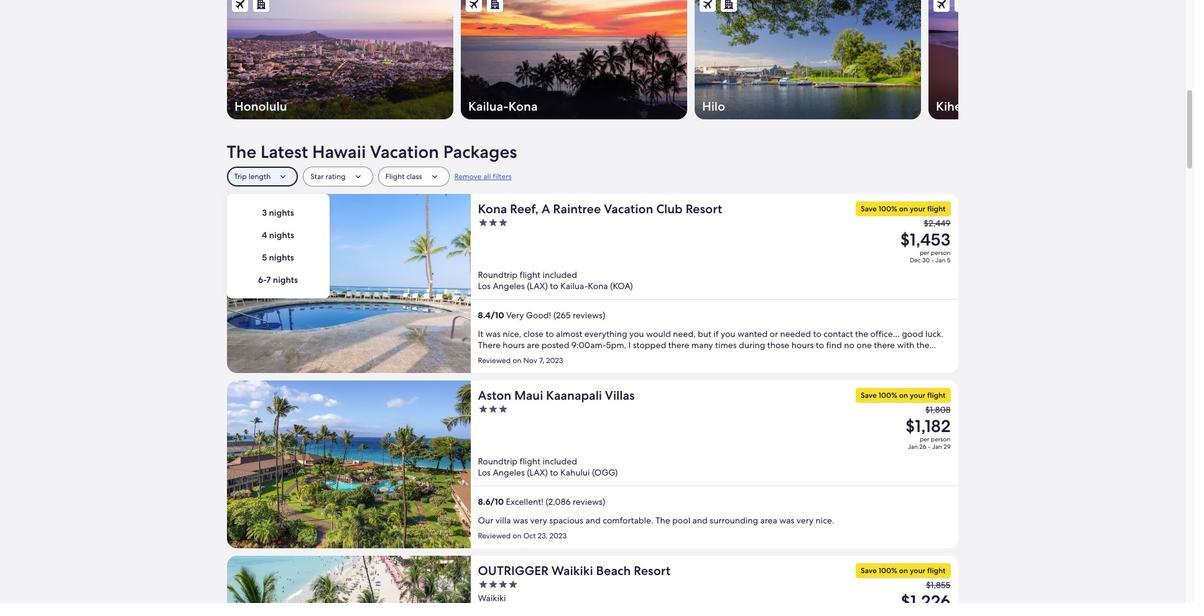 Task type: describe. For each thing, give the bounding box(es) containing it.
5pm,
[[607, 340, 627, 351]]

3 nights button
[[227, 201, 330, 224]]

flight for $2,449
[[928, 204, 946, 214]]

flights image for kihei
[[936, 0, 948, 10]]

trip
[[234, 172, 247, 182]]

10 for $1,182
[[495, 497, 504, 508]]

4 nights button
[[227, 224, 330, 246]]

villas
[[605, 388, 635, 404]]

kona reef, a raintree vacation club resort image
[[227, 194, 471, 373]]

save 100% on your flight $2,449 $1,453 per person dec 30 - jan 5
[[861, 204, 951, 264]]

hotels image for hilo
[[724, 0, 735, 10]]

hilo
[[702, 98, 725, 114]]

1 horizontal spatial vacation
[[604, 201, 654, 217]]

kona reef, a raintree vacation club resort
[[478, 201, 723, 217]]

(ogg)
[[592, 467, 618, 478]]

$1,182
[[906, 415, 951, 437]]

with
[[898, 340, 915, 351]]

hotels image inside 5 out of 9 'element'
[[1192, 0, 1195, 10]]

next image
[[951, 48, 966, 63]]

nov
[[524, 356, 538, 366]]

the latest hawaii vacation packages
[[227, 141, 518, 163]]

7,
[[540, 356, 545, 366]]

2 you from the left
[[721, 328, 736, 340]]

30
[[923, 256, 931, 264]]

100% for $1,182
[[879, 391, 898, 401]]

those
[[768, 340, 790, 351]]

our villa was very spacious and comfortable. the pool and surrounding area was very nice. reviewed on oct 23, 2023
[[478, 515, 835, 541]]

4 nights
[[262, 230, 294, 241]]

nights for 4 nights
[[269, 230, 294, 241]]

reviewed inside the our villa was very spacious and comfortable. the pool and surrounding area was very nice. reviewed on oct 23, 2023
[[478, 531, 511, 541]]

kona inside the "roundtrip flight included los angeles (lax) to kailua-kona (koa)"
[[588, 281, 608, 292]]

but
[[698, 328, 712, 340]]

one
[[857, 340, 872, 351]]

8.4 / 10 very good! (265 reviews)
[[478, 310, 606, 321]]

are
[[527, 340, 540, 351]]

contact
[[824, 328, 854, 340]]

your inside save 100% on your flight $1,855
[[911, 566, 926, 576]]

2 horizontal spatial was
[[780, 515, 795, 526]]

flight class
[[386, 172, 422, 182]]

or
[[770, 328, 779, 340]]

$1,855
[[927, 580, 951, 591]]

flights image for kailua-kona
[[468, 0, 480, 10]]

club
[[657, 201, 683, 217]]

flight inside the "roundtrip flight included los angeles (lax) to kailua-kona (koa)"
[[520, 269, 541, 281]]

nice,
[[503, 328, 522, 340]]

makiki - lower punchbowl - tantalus showing landscape views, a sunset and a city image
[[227, 0, 453, 119]]

4
[[262, 230, 267, 241]]

a
[[542, 201, 551, 217]]

0 horizontal spatial the
[[856, 328, 869, 340]]

many
[[692, 340, 714, 351]]

oct
[[524, 531, 536, 541]]

needed
[[781, 328, 812, 340]]

aston
[[478, 388, 512, 404]]

3
[[262, 207, 267, 218]]

outrigger
[[478, 563, 549, 579]]

4 out of 9 element
[[929, 0, 1155, 119]]

$1,453
[[901, 228, 951, 251]]

2 reviews) from the top
[[573, 497, 606, 508]]

all
[[484, 172, 491, 182]]

posted
[[542, 340, 570, 351]]

1 out of 9 element
[[227, 0, 453, 119]]

to inside roundtrip flight included los angeles (lax) to kahului (ogg)
[[550, 467, 559, 478]]

person for $1,182
[[932, 436, 951, 444]]

6-
[[258, 274, 266, 286]]

length
[[249, 172, 271, 182]]

8.4
[[478, 310, 491, 321]]

flight class button
[[378, 167, 450, 187]]

nights inside the 6-7 nights "button"
[[273, 274, 298, 286]]

1 hours from the left
[[503, 340, 525, 351]]

save 100% on your flight $1,855
[[861, 566, 951, 591]]

$2,449
[[925, 218, 951, 229]]

outrigger waikiki beach resort
[[478, 563, 671, 579]]

26
[[920, 443, 927, 451]]

on for $2,449
[[900, 204, 909, 214]]

save for $1,453
[[861, 204, 877, 214]]

10 for $1,453
[[495, 310, 505, 321]]

reef,
[[510, 201, 539, 217]]

2 hours from the left
[[792, 340, 814, 351]]

2023 inside it was nice, close to almost everything you would need, but if you wanted or needed to contact the office… good luck. there hours are posted 9:00am-5pm, i stopped there many times during those hours to find no one there with the closed sign up reviewed on nov 7, 2023
[[546, 356, 564, 366]]

included for $1,453
[[543, 269, 578, 281]]

dec
[[911, 256, 921, 264]]

2 and from the left
[[693, 515, 708, 526]]

100% for $1,453
[[879, 204, 898, 214]]

23,
[[538, 531, 548, 541]]

surrounding
[[710, 515, 759, 526]]

kaanapali
[[547, 388, 603, 404]]

remove all filters button
[[455, 172, 512, 182]]

beach
[[597, 563, 631, 579]]

hotels image for honolulu
[[255, 0, 267, 10]]

2023 inside the our villa was very spacious and comfortable. the pool and surrounding area was very nice. reviewed on oct 23, 2023
[[550, 531, 567, 541]]

hotels image for kihei
[[958, 0, 969, 10]]

los for $1,182
[[478, 467, 491, 478]]

star rating
[[311, 172, 346, 182]]

angeles for $1,182
[[493, 467, 525, 478]]

need,
[[673, 328, 696, 340]]

previous image
[[219, 48, 234, 63]]

5 inside 5 nights button
[[262, 252, 267, 263]]

nights for 3 nights
[[269, 207, 294, 218]]

1 very from the left
[[531, 515, 548, 526]]

6-7 nights button
[[227, 269, 330, 291]]

kailua-kona
[[468, 98, 538, 114]]

aston maui kaanapali villas image
[[227, 381, 471, 549]]

comfortable.
[[603, 515, 654, 526]]

/ for $1,182
[[491, 497, 495, 508]]

1 horizontal spatial resort
[[686, 201, 723, 217]]

area
[[761, 515, 778, 526]]

8.6 / 10 excellent! (2,086 reviews)
[[478, 497, 606, 508]]

(2,086
[[546, 497, 571, 508]]

save for $1,182
[[861, 391, 877, 401]]

8.6
[[478, 497, 491, 508]]

star rating button
[[303, 167, 373, 187]]

1 horizontal spatial the
[[917, 340, 930, 351]]

kihei
[[936, 98, 965, 114]]

spacious
[[550, 515, 584, 526]]

outrigger waikiki beach resort image
[[227, 556, 471, 604]]

5 nights button
[[227, 246, 330, 269]]

100% inside save 100% on your flight $1,855
[[879, 566, 898, 576]]

waikiki
[[552, 563, 594, 579]]

los for $1,453
[[478, 281, 491, 292]]

good
[[903, 328, 924, 340]]

(lax) for $1,453
[[527, 281, 548, 292]]

maui
[[515, 388, 544, 404]]

1 and from the left
[[586, 515, 601, 526]]

remove all filters
[[455, 172, 512, 182]]

29
[[944, 443, 951, 451]]

roundtrip for $1,182
[[478, 456, 518, 467]]

5 inside save 100% on your flight $2,449 $1,453 per person dec 30 - jan 5
[[948, 256, 951, 264]]

kailua- inside the "roundtrip flight included los angeles (lax) to kailua-kona (koa)"
[[561, 281, 588, 292]]

during
[[739, 340, 766, 351]]



Task type: locate. For each thing, give the bounding box(es) containing it.
vacation up flight class at the left top of the page
[[370, 141, 439, 163]]

hawaii
[[312, 141, 366, 163]]

times
[[716, 340, 737, 351]]

0 horizontal spatial 5
[[262, 252, 267, 263]]

1 vertical spatial kona
[[478, 201, 507, 217]]

1 vertical spatial /
[[491, 497, 495, 508]]

2 roundtrip from the top
[[478, 456, 518, 467]]

2 vertical spatial kona
[[588, 281, 608, 292]]

1 vertical spatial reviewed
[[478, 531, 511, 541]]

there right one
[[875, 340, 896, 351]]

save inside save 100% on your flight $2,449 $1,453 per person dec 30 - jan 5
[[861, 204, 877, 214]]

reviewed inside it was nice, close to almost everything you would need, but if you wanted or needed to contact the office… good luck. there hours are posted 9:00am-5pm, i stopped there many times during those hours to find no one there with the closed sign up reviewed on nov 7, 2023
[[478, 356, 511, 366]]

roundtrip inside roundtrip flight included los angeles (lax) to kahului (ogg)
[[478, 456, 518, 467]]

1 horizontal spatial and
[[693, 515, 708, 526]]

1 horizontal spatial you
[[721, 328, 736, 340]]

(265
[[554, 310, 571, 321]]

1 vertical spatial the
[[656, 515, 671, 526]]

0 horizontal spatial the
[[227, 141, 257, 163]]

person
[[932, 249, 951, 257], [932, 436, 951, 444]]

0 vertical spatial per
[[920, 249, 930, 257]]

roundtrip for $1,453
[[478, 269, 518, 281]]

2 horizontal spatial kona
[[588, 281, 608, 292]]

hotels image inside the 3 out of 9 element
[[724, 0, 735, 10]]

0 vertical spatial vacation
[[370, 141, 439, 163]]

2 included from the top
[[543, 456, 578, 467]]

1 hotels image from the left
[[490, 0, 501, 10]]

1 horizontal spatial kailua-
[[561, 281, 588, 292]]

the
[[856, 328, 869, 340], [917, 340, 930, 351]]

to inside the "roundtrip flight included los angeles (lax) to kailua-kona (koa)"
[[550, 281, 559, 292]]

angeles inside the "roundtrip flight included los angeles (lax) to kailua-kona (koa)"
[[493, 281, 525, 292]]

1 horizontal spatial hours
[[792, 340, 814, 351]]

hotels image inside 4 out of 9 element
[[958, 0, 969, 10]]

hotels image for kailua-kona
[[490, 0, 501, 10]]

los up 8.4
[[478, 281, 491, 292]]

- inside save 100% on your flight $1,808 $1,182 per person jan 26 - jan 29
[[929, 443, 931, 451]]

flights image inside the 1 out of 9 element
[[234, 0, 246, 10]]

jan
[[936, 256, 946, 264], [909, 443, 919, 451], [933, 443, 943, 451]]

roundtrip flight included los angeles (lax) to kahului (ogg)
[[478, 456, 618, 478]]

flight
[[928, 204, 946, 214], [520, 269, 541, 281], [928, 391, 946, 401], [520, 456, 541, 467], [928, 566, 946, 576]]

10 right 8.6
[[495, 497, 504, 508]]

latest
[[261, 141, 308, 163]]

1 reviews) from the top
[[573, 310, 606, 321]]

0 horizontal spatial hotels image
[[255, 0, 267, 10]]

there left many
[[669, 340, 690, 351]]

1 person from the top
[[932, 249, 951, 257]]

- right 30
[[932, 256, 935, 264]]

excellent!
[[506, 497, 544, 508]]

1 vertical spatial 2023
[[550, 531, 567, 541]]

/ left very at the left bottom of page
[[491, 310, 495, 321]]

- for $1,182
[[929, 443, 931, 451]]

5 out of 9 element
[[1163, 0, 1195, 119]]

xsmall image
[[478, 218, 488, 228], [498, 218, 508, 228], [478, 404, 488, 414], [488, 404, 498, 414], [498, 404, 508, 414]]

save inside save 100% on your flight $1,855
[[861, 566, 877, 576]]

2 per from the top
[[920, 436, 930, 444]]

nights up 6-7 nights
[[269, 252, 294, 263]]

(lax) for $1,182
[[527, 467, 548, 478]]

2 los from the top
[[478, 467, 491, 478]]

1 flights image from the left
[[702, 0, 714, 10]]

1 vertical spatial included
[[543, 456, 578, 467]]

2 there from the left
[[875, 340, 896, 351]]

per for $1,182
[[920, 436, 930, 444]]

person inside save 100% on your flight $1,808 $1,182 per person jan 26 - jan 29
[[932, 436, 951, 444]]

remove
[[455, 172, 482, 182]]

roundtrip flight included los angeles (lax) to kailua-kona (koa)
[[478, 269, 633, 292]]

1 (lax) from the top
[[527, 281, 548, 292]]

on inside save 100% on your flight $2,449 $1,453 per person dec 30 - jan 5
[[900, 204, 909, 214]]

2 hotels image from the left
[[958, 0, 969, 10]]

included inside roundtrip flight included los angeles (lax) to kahului (ogg)
[[543, 456, 578, 467]]

2 (lax) from the top
[[527, 467, 548, 478]]

hotels image
[[490, 0, 501, 10], [724, 0, 735, 10], [1192, 0, 1195, 10]]

flights image for honolulu
[[234, 0, 246, 10]]

on
[[900, 204, 909, 214], [513, 356, 522, 366], [900, 391, 909, 401], [513, 531, 522, 541], [900, 566, 909, 576]]

trip length button
[[227, 167, 298, 187]]

0 vertical spatial /
[[491, 310, 495, 321]]

0 horizontal spatial there
[[669, 340, 690, 351]]

i
[[629, 340, 631, 351]]

reviews) up spacious
[[573, 497, 606, 508]]

10
[[495, 310, 505, 321], [495, 497, 504, 508]]

close
[[524, 328, 544, 340]]

0 vertical spatial los
[[478, 281, 491, 292]]

and right spacious
[[586, 515, 601, 526]]

1 horizontal spatial hotels image
[[958, 0, 969, 10]]

flight up good!
[[520, 269, 541, 281]]

per down $2,449
[[920, 249, 930, 257]]

the up trip
[[227, 141, 257, 163]]

0 horizontal spatial you
[[630, 328, 644, 340]]

0 vertical spatial roundtrip
[[478, 269, 518, 281]]

(lax) up good!
[[527, 281, 548, 292]]

7
[[266, 274, 271, 286]]

good!
[[526, 310, 552, 321]]

3 save from the top
[[861, 566, 877, 576]]

person inside save 100% on your flight $2,449 $1,453 per person dec 30 - jan 5
[[932, 249, 951, 257]]

3 nights
[[262, 207, 294, 218]]

(koa)
[[611, 281, 633, 292]]

luck.
[[926, 328, 944, 340]]

kona inside 2 out of 9 'element'
[[509, 98, 538, 114]]

on for $1,855
[[900, 566, 909, 576]]

0 horizontal spatial kona
[[478, 201, 507, 217]]

1 horizontal spatial flights image
[[468, 0, 480, 10]]

1 los from the top
[[478, 281, 491, 292]]

was inside it was nice, close to almost everything you would need, but if you wanted or needed to contact the office… good luck. there hours are posted 9:00am-5pm, i stopped there many times during those hours to find no one there with the closed sign up reviewed on nov 7, 2023
[[486, 328, 501, 340]]

the inside the our villa was very spacious and comfortable. the pool and surrounding area was very nice. reviewed on oct 23, 2023
[[656, 515, 671, 526]]

1 vertical spatial roundtrip
[[478, 456, 518, 467]]

0 vertical spatial reviews)
[[573, 310, 606, 321]]

2 reviewed from the top
[[478, 531, 511, 541]]

kailua- up packages
[[468, 98, 509, 114]]

roundtrip inside the "roundtrip flight included los angeles (lax) to kailua-kona (koa)"
[[478, 269, 518, 281]]

kailua-
[[468, 98, 509, 114], [561, 281, 588, 292]]

nights right 4
[[269, 230, 294, 241]]

resort right "beach"
[[634, 563, 671, 579]]

on for $1,808
[[900, 391, 909, 401]]

included
[[543, 269, 578, 281], [543, 456, 578, 467]]

0 vertical spatial resort
[[686, 201, 723, 217]]

kona
[[509, 98, 538, 114], [478, 201, 507, 217], [588, 281, 608, 292]]

los inside the "roundtrip flight included los angeles (lax) to kailua-kona (koa)"
[[478, 281, 491, 292]]

up
[[525, 351, 535, 362]]

2 flights image from the left
[[936, 0, 948, 10]]

person right 26
[[932, 436, 951, 444]]

1 vertical spatial kailua-
[[561, 281, 588, 292]]

stopped
[[633, 340, 667, 351]]

2 out of 9 element
[[461, 0, 687, 119]]

flight inside save 100% on your flight $2,449 $1,453 per person dec 30 - jan 5
[[928, 204, 946, 214]]

0 vertical spatial -
[[932, 256, 935, 264]]

1 vertical spatial 10
[[495, 497, 504, 508]]

you right if
[[721, 328, 736, 340]]

- for $1,453
[[932, 256, 935, 264]]

reviews) up everything
[[573, 310, 606, 321]]

1 vertical spatial angeles
[[493, 467, 525, 478]]

nights right 3
[[269, 207, 294, 218]]

on inside the our villa was very spacious and comfortable. the pool and surrounding area was very nice. reviewed on oct 23, 2023
[[513, 531, 522, 541]]

flights image inside the 3 out of 9 element
[[702, 0, 714, 10]]

if
[[714, 328, 719, 340]]

0 horizontal spatial -
[[929, 443, 931, 451]]

1 100% from the top
[[879, 204, 898, 214]]

the right with
[[917, 340, 930, 351]]

included up (2,086 on the bottom left
[[543, 456, 578, 467]]

0 vertical spatial the
[[227, 141, 257, 163]]

rating
[[326, 172, 346, 182]]

office…
[[871, 328, 900, 340]]

closed
[[478, 351, 504, 362]]

villa
[[496, 515, 511, 526]]

roundtrip up 8.4
[[478, 269, 518, 281]]

(lax) inside the "roundtrip flight included los angeles (lax) to kailua-kona (koa)"
[[527, 281, 548, 292]]

1 there from the left
[[669, 340, 690, 351]]

very left nice.
[[797, 515, 814, 526]]

1 flights image from the left
[[234, 0, 246, 10]]

/ for $1,453
[[491, 310, 495, 321]]

per inside save 100% on your flight $1,808 $1,182 per person jan 26 - jan 29
[[920, 436, 930, 444]]

100% inside save 100% on your flight $1,808 $1,182 per person jan 26 - jan 29
[[879, 391, 898, 401]]

flights image
[[702, 0, 714, 10], [936, 0, 948, 10]]

flight inside save 100% on your flight $1,808 $1,182 per person jan 26 - jan 29
[[928, 391, 946, 401]]

3 your from the top
[[911, 566, 926, 576]]

0 vertical spatial kailua-
[[468, 98, 509, 114]]

per left the '29'
[[920, 436, 930, 444]]

0 vertical spatial kona
[[509, 98, 538, 114]]

our
[[478, 515, 494, 526]]

1 save from the top
[[861, 204, 877, 214]]

- inside save 100% on your flight $2,449 $1,453 per person dec 30 - jan 5
[[932, 256, 935, 264]]

roundtrip
[[478, 269, 518, 281], [478, 456, 518, 467]]

save inside save 100% on your flight $1,808 $1,182 per person jan 26 - jan 29
[[861, 391, 877, 401]]

hotels image inside the 1 out of 9 element
[[255, 0, 267, 10]]

3 hotels image from the left
[[1192, 0, 1195, 10]]

your inside save 100% on your flight $2,449 $1,453 per person dec 30 - jan 5
[[911, 204, 926, 214]]

was
[[486, 328, 501, 340], [513, 515, 528, 526], [780, 515, 795, 526]]

2 100% from the top
[[879, 391, 898, 401]]

1 horizontal spatial was
[[513, 515, 528, 526]]

on inside it was nice, close to almost everything you would need, but if you wanted or needed to contact the office… good luck. there hours are posted 9:00am-5pm, i stopped there many times during those hours to find no one there with the closed sign up reviewed on nov 7, 2023
[[513, 356, 522, 366]]

5
[[262, 252, 267, 263], [948, 256, 951, 264]]

vacation left the club
[[604, 201, 654, 217]]

5 nights
[[262, 252, 294, 263]]

flight for $1,808
[[928, 391, 946, 401]]

flight for $1,855
[[928, 566, 946, 576]]

included for $1,182
[[543, 456, 578, 467]]

star
[[311, 172, 324, 182]]

0 horizontal spatial hotels image
[[490, 0, 501, 10]]

hotels image
[[255, 0, 267, 10], [958, 0, 969, 10]]

2 hotels image from the left
[[724, 0, 735, 10]]

2 very from the left
[[797, 515, 814, 526]]

3 100% from the top
[[879, 566, 898, 576]]

$1,808
[[926, 404, 951, 416]]

nights
[[269, 207, 294, 218], [269, 230, 294, 241], [269, 252, 294, 263], [273, 274, 298, 286]]

roundtrip up 8.6
[[478, 456, 518, 467]]

almost
[[556, 328, 583, 340]]

1 vertical spatial resort
[[634, 563, 671, 579]]

1 horizontal spatial -
[[932, 256, 935, 264]]

kailua-kona showing tropical scenes, general coastal views and a sunset image
[[461, 0, 687, 119]]

100% inside save 100% on your flight $2,449 $1,453 per person dec 30 - jan 5
[[879, 204, 898, 214]]

1 horizontal spatial very
[[797, 515, 814, 526]]

nights inside 3 nights button
[[269, 207, 294, 218]]

1 horizontal spatial hotels image
[[724, 0, 735, 10]]

flight up $1,808
[[928, 391, 946, 401]]

1 vertical spatial 100%
[[879, 391, 898, 401]]

angeles for $1,453
[[493, 281, 525, 292]]

1 you from the left
[[630, 328, 644, 340]]

1 / from the top
[[491, 310, 495, 321]]

reviewed down there
[[478, 356, 511, 366]]

0 horizontal spatial flights image
[[702, 0, 714, 10]]

was right area
[[780, 515, 795, 526]]

1 included from the top
[[543, 269, 578, 281]]

raintree
[[554, 201, 601, 217]]

0 horizontal spatial and
[[586, 515, 601, 526]]

1 vertical spatial person
[[932, 436, 951, 444]]

you left would
[[630, 328, 644, 340]]

very
[[507, 310, 524, 321]]

1 vertical spatial los
[[478, 467, 491, 478]]

1 hotels image from the left
[[255, 0, 267, 10]]

on inside save 100% on your flight $1,855
[[900, 566, 909, 576]]

nights right '7'
[[273, 274, 298, 286]]

your inside save 100% on your flight $1,808 $1,182 per person jan 26 - jan 29
[[911, 391, 926, 401]]

flight up $1,855
[[928, 566, 946, 576]]

1 horizontal spatial flights image
[[936, 0, 948, 10]]

kailua- up (265
[[561, 281, 588, 292]]

person for $1,453
[[932, 249, 951, 257]]

1 reviewed from the top
[[478, 356, 511, 366]]

1 roundtrip from the top
[[478, 269, 518, 281]]

hours right the those
[[792, 340, 814, 351]]

2 save from the top
[[861, 391, 877, 401]]

pool
[[673, 515, 691, 526]]

flight up excellent!
[[520, 456, 541, 467]]

2 vertical spatial save
[[861, 566, 877, 576]]

1 10 from the top
[[495, 310, 505, 321]]

0 vertical spatial 100%
[[879, 204, 898, 214]]

flights image
[[234, 0, 246, 10], [468, 0, 480, 10]]

reviews)
[[573, 310, 606, 321], [573, 497, 606, 508]]

it
[[478, 328, 484, 340]]

very up 23,
[[531, 515, 548, 526]]

wanted
[[738, 328, 768, 340]]

angeles up very at the left bottom of page
[[493, 281, 525, 292]]

1 vertical spatial per
[[920, 436, 930, 444]]

1 vertical spatial your
[[911, 391, 926, 401]]

3 out of 9 element
[[695, 0, 921, 119]]

1 vertical spatial -
[[929, 443, 931, 451]]

was right it
[[486, 328, 501, 340]]

1 horizontal spatial kona
[[509, 98, 538, 114]]

on inside save 100% on your flight $1,808 $1,182 per person jan 26 - jan 29
[[900, 391, 909, 401]]

1 vertical spatial save
[[861, 391, 877, 401]]

0 horizontal spatial vacation
[[370, 141, 439, 163]]

0 vertical spatial angeles
[[493, 281, 525, 292]]

flight
[[386, 172, 405, 182]]

jan right 30
[[936, 256, 946, 264]]

and right pool
[[693, 515, 708, 526]]

2 angeles from the top
[[493, 467, 525, 478]]

1 vertical spatial reviews)
[[573, 497, 606, 508]]

0 horizontal spatial was
[[486, 328, 501, 340]]

0 vertical spatial 10
[[495, 310, 505, 321]]

class
[[407, 172, 422, 182]]

2 / from the top
[[491, 497, 495, 508]]

jan for $1,182
[[933, 443, 943, 451]]

jan inside save 100% on your flight $2,449 $1,453 per person dec 30 - jan 5
[[936, 256, 946, 264]]

the
[[227, 141, 257, 163], [656, 515, 671, 526]]

2 horizontal spatial hotels image
[[1192, 0, 1195, 10]]

flights image inside 2 out of 9 'element'
[[468, 0, 480, 10]]

the left pool
[[656, 515, 671, 526]]

nights for 5 nights
[[269, 252, 294, 263]]

find
[[827, 340, 843, 351]]

1 per from the top
[[920, 249, 930, 257]]

los up 8.6
[[478, 467, 491, 478]]

- right 26
[[929, 443, 931, 451]]

10 right 8.4
[[495, 310, 505, 321]]

jan for $1,453
[[936, 256, 946, 264]]

1 your from the top
[[911, 204, 926, 214]]

the right the no
[[856, 328, 869, 340]]

1 horizontal spatial the
[[656, 515, 671, 526]]

0 horizontal spatial resort
[[634, 563, 671, 579]]

filters
[[493, 172, 512, 182]]

5 down 4
[[262, 252, 267, 263]]

2 your from the top
[[911, 391, 926, 401]]

2 vertical spatial your
[[911, 566, 926, 576]]

flight inside roundtrip flight included los angeles (lax) to kahului (ogg)
[[520, 456, 541, 467]]

0 vertical spatial (lax)
[[527, 281, 548, 292]]

aston maui kaanapali villas
[[478, 388, 635, 404]]

angeles inside roundtrip flight included los angeles (lax) to kahului (ogg)
[[493, 467, 525, 478]]

5 right 30
[[948, 256, 951, 264]]

was right villa
[[513, 515, 528, 526]]

1 vertical spatial (lax)
[[527, 467, 548, 478]]

very
[[531, 515, 548, 526], [797, 515, 814, 526]]

jan left 26
[[909, 443, 919, 451]]

included inside the "roundtrip flight included los angeles (lax) to kailua-kona (koa)"
[[543, 269, 578, 281]]

2 10 from the top
[[495, 497, 504, 508]]

your for $1,453
[[911, 204, 926, 214]]

kihei image
[[929, 0, 1155, 119]]

nights inside 5 nights button
[[269, 252, 294, 263]]

angeles up excellent!
[[493, 467, 525, 478]]

your for $1,182
[[911, 391, 926, 401]]

trip length
[[234, 172, 271, 182]]

2 flights image from the left
[[468, 0, 480, 10]]

flight up $2,449
[[928, 204, 946, 214]]

0 vertical spatial 2023
[[546, 356, 564, 366]]

flight inside save 100% on your flight $1,855
[[928, 566, 946, 576]]

(lax) inside roundtrip flight included los angeles (lax) to kahului (ogg)
[[527, 467, 548, 478]]

jan left the '29'
[[933, 443, 943, 451]]

person right 30
[[932, 249, 951, 257]]

1 angeles from the top
[[493, 281, 525, 292]]

everything
[[585, 328, 628, 340]]

1 horizontal spatial there
[[875, 340, 896, 351]]

9:00am-
[[572, 340, 607, 351]]

hours left are
[[503, 340, 525, 351]]

kailua- inside 2 out of 9 'element'
[[468, 98, 509, 114]]

0 vertical spatial save
[[861, 204, 877, 214]]

reviewed down the our
[[478, 531, 511, 541]]

2023 right 7,
[[546, 356, 564, 366]]

per inside save 100% on your flight $2,449 $1,453 per person dec 30 - jan 5
[[920, 249, 930, 257]]

2023 right 23,
[[550, 531, 567, 541]]

0 horizontal spatial flights image
[[234, 0, 246, 10]]

100%
[[879, 204, 898, 214], [879, 391, 898, 401], [879, 566, 898, 576]]

resort right the club
[[686, 201, 723, 217]]

per for $1,453
[[920, 249, 930, 257]]

2 vertical spatial 100%
[[879, 566, 898, 576]]

flights image for hilo
[[702, 0, 714, 10]]

there
[[478, 340, 501, 351]]

0 vertical spatial your
[[911, 204, 926, 214]]

it was nice, close to almost everything you would need, but if you wanted or needed to contact the office… good luck. there hours are posted 9:00am-5pm, i stopped there many times during those hours to find no one there with the closed sign up reviewed on nov 7, 2023
[[478, 328, 944, 366]]

0 horizontal spatial very
[[531, 515, 548, 526]]

(lax) up 8.6 / 10 excellent! (2,086 reviews) at the bottom of page
[[527, 467, 548, 478]]

0 vertical spatial reviewed
[[478, 356, 511, 366]]

/ up the our
[[491, 497, 495, 508]]

0 vertical spatial person
[[932, 249, 951, 257]]

no
[[845, 340, 855, 351]]

nights inside 4 nights "button"
[[269, 230, 294, 241]]

0 horizontal spatial hours
[[503, 340, 525, 351]]

0 vertical spatial included
[[543, 269, 578, 281]]

1 horizontal spatial 5
[[948, 256, 951, 264]]

hilo which includes a bay or harbor image
[[695, 0, 921, 119]]

los inside roundtrip flight included los angeles (lax) to kahului (ogg)
[[478, 467, 491, 478]]

0 horizontal spatial kailua-
[[468, 98, 509, 114]]

included up (265
[[543, 269, 578, 281]]

xsmall image
[[488, 218, 498, 228], [478, 580, 488, 590], [488, 580, 498, 590], [498, 580, 508, 590], [508, 580, 518, 590]]

2 person from the top
[[932, 436, 951, 444]]

1 vertical spatial vacation
[[604, 201, 654, 217]]



Task type: vqa. For each thing, say whether or not it's contained in the screenshot.
third Your from the top of the page
yes



